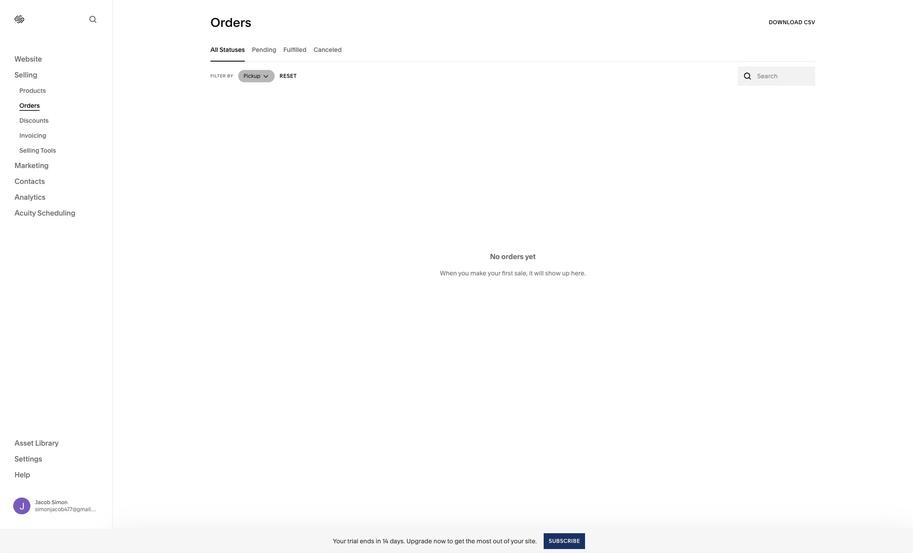 Task type: describe. For each thing, give the bounding box(es) containing it.
1 horizontal spatial orders
[[211, 15, 251, 30]]

site.
[[525, 538, 537, 546]]

download csv
[[769, 19, 816, 26]]

selling for selling tools
[[19, 147, 39, 155]]

of
[[504, 538, 510, 546]]

days.
[[390, 538, 405, 546]]

in
[[376, 538, 381, 546]]

scheduling
[[37, 209, 75, 218]]

help link
[[15, 470, 30, 480]]

settings link
[[15, 454, 98, 465]]

0 vertical spatial your
[[488, 270, 501, 278]]

selling link
[[15, 70, 98, 81]]

acuity scheduling link
[[15, 208, 98, 219]]

tab list containing all statuses
[[211, 37, 816, 62]]

acuity scheduling
[[15, 209, 75, 218]]

0 horizontal spatial orders
[[19, 102, 40, 110]]

all statuses
[[211, 46, 245, 54]]

csv
[[805, 19, 816, 26]]

jacob
[[35, 499, 50, 506]]

all statuses button
[[211, 37, 245, 62]]

trial
[[348, 538, 359, 546]]

simon
[[52, 499, 68, 506]]

download csv button
[[769, 15, 816, 30]]

asset library link
[[15, 439, 98, 449]]

canceled
[[314, 46, 342, 54]]

first
[[502, 270, 513, 278]]

upgrade
[[407, 538, 432, 546]]

analytics
[[15, 193, 46, 202]]

by
[[227, 74, 234, 78]]

simonjacob477@gmail.com
[[35, 507, 103, 513]]

now
[[434, 538, 446, 546]]

all
[[211, 46, 218, 54]]

discounts
[[19, 117, 49, 125]]

sale,
[[515, 270, 528, 278]]

your trial ends in 14 days. upgrade now to get the most out of your site.
[[333, 538, 537, 546]]

subscribe button
[[544, 534, 585, 550]]

marketing
[[15, 161, 49, 170]]

when
[[440, 270, 457, 278]]

settings
[[15, 455, 42, 464]]

help
[[15, 471, 30, 480]]

products link
[[19, 83, 103, 98]]

the
[[466, 538, 475, 546]]

asset library
[[15, 439, 59, 448]]

statuses
[[220, 46, 245, 54]]

14
[[383, 538, 389, 546]]

ends
[[360, 538, 374, 546]]

filter
[[211, 74, 226, 78]]



Task type: vqa. For each thing, say whether or not it's contained in the screenshot.
the right Year
no



Task type: locate. For each thing, give the bounding box(es) containing it.
contacts link
[[15, 177, 98, 187]]

reset button
[[280, 68, 297, 84]]

it
[[530, 270, 533, 278]]

invoicing link
[[19, 128, 103, 143]]

selling tools
[[19, 147, 56, 155]]

website link
[[15, 54, 98, 65]]

contacts
[[15, 177, 45, 186]]

analytics link
[[15, 193, 98, 203]]

get
[[455, 538, 465, 546]]

reset
[[280, 73, 297, 79]]

selling down website in the left top of the page
[[15, 70, 37, 79]]

download
[[769, 19, 803, 26]]

to
[[448, 538, 453, 546]]

orders down products
[[19, 102, 40, 110]]

0 vertical spatial orders
[[211, 15, 251, 30]]

selling tools link
[[19, 143, 103, 158]]

subscribe
[[549, 538, 581, 545]]

pending button
[[252, 37, 277, 62]]

selling
[[15, 70, 37, 79], [19, 147, 39, 155]]

tab list
[[211, 37, 816, 62]]

products
[[19, 87, 46, 95]]

pickup button
[[238, 70, 275, 82]]

canceled button
[[314, 37, 342, 62]]

asset
[[15, 439, 34, 448]]

jacob simon simonjacob477@gmail.com
[[35, 499, 103, 513]]

fulfilled
[[284, 46, 307, 54]]

selling up marketing
[[19, 147, 39, 155]]

orders up statuses
[[211, 15, 251, 30]]

orders
[[211, 15, 251, 30], [19, 102, 40, 110]]

your left first
[[488, 270, 501, 278]]

invoicing
[[19, 132, 46, 140]]

make
[[471, 270, 487, 278]]

1 horizontal spatial your
[[511, 538, 524, 546]]

selling inside selling tools link
[[19, 147, 39, 155]]

orders
[[502, 252, 524, 261]]

will
[[535, 270, 544, 278]]

acuity
[[15, 209, 36, 218]]

selling for selling
[[15, 70, 37, 79]]

library
[[35, 439, 59, 448]]

discounts link
[[19, 113, 103, 128]]

orders link
[[19, 98, 103, 113]]

when you make your first sale, it will show up here.
[[440, 270, 586, 278]]

your right "of"
[[511, 538, 524, 546]]

yet
[[525, 252, 536, 261]]

your
[[488, 270, 501, 278], [511, 538, 524, 546]]

1 vertical spatial orders
[[19, 102, 40, 110]]

0 horizontal spatial your
[[488, 270, 501, 278]]

here.
[[572, 270, 586, 278]]

your
[[333, 538, 346, 546]]

fulfilled button
[[284, 37, 307, 62]]

pending
[[252, 46, 277, 54]]

selling inside selling link
[[15, 70, 37, 79]]

1 vertical spatial your
[[511, 538, 524, 546]]

no orders yet
[[490, 252, 536, 261]]

filter by
[[211, 74, 234, 78]]

show
[[546, 270, 561, 278]]

up
[[562, 270, 570, 278]]

you
[[459, 270, 469, 278]]

marketing link
[[15, 161, 98, 171]]

0 vertical spatial selling
[[15, 70, 37, 79]]

1 vertical spatial selling
[[19, 147, 39, 155]]

no
[[490, 252, 500, 261]]

website
[[15, 55, 42, 63]]

tools
[[41, 147, 56, 155]]

out
[[493, 538, 503, 546]]

Search field
[[758, 71, 811, 81]]

most
[[477, 538, 492, 546]]

pickup
[[244, 73, 261, 79]]



